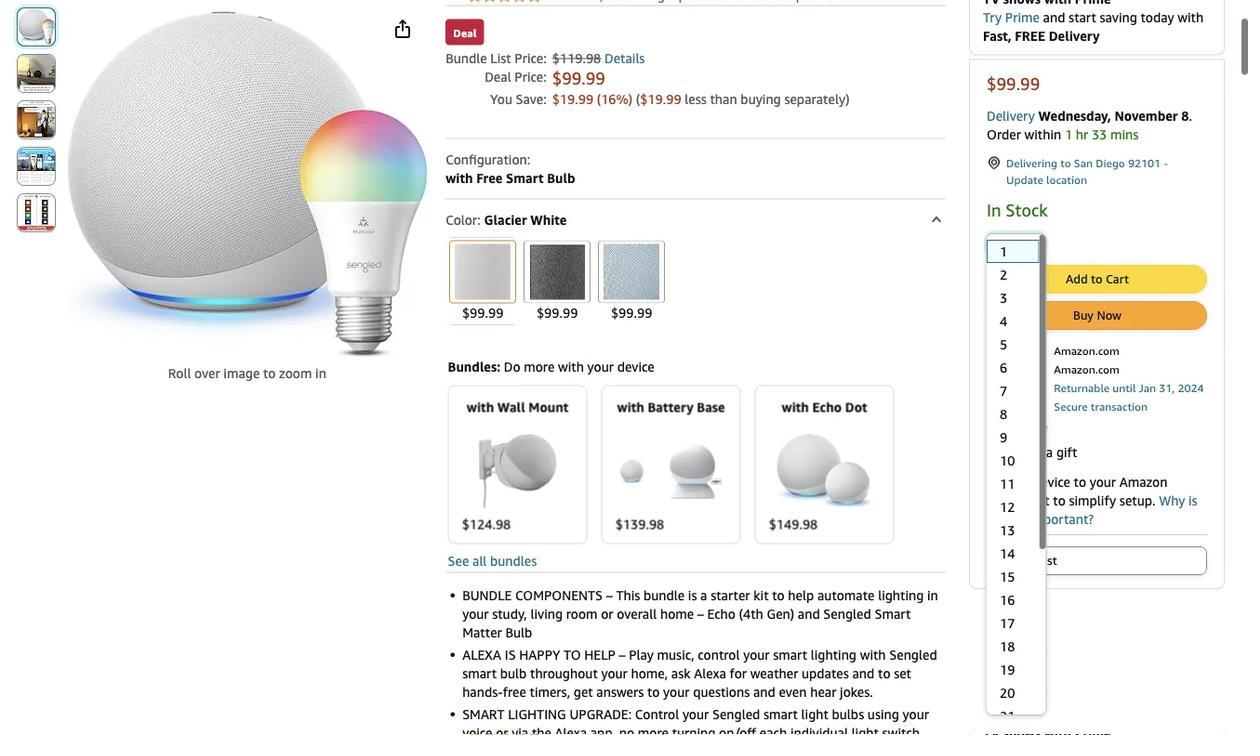 Task type: vqa. For each thing, say whether or not it's contained in the screenshot.
fit simplify resistance loop exercise bands with instruction guide and carry bag, set of 5 image
no



Task type: locate. For each thing, give the bounding box(es) containing it.
more right do
[[524, 359, 555, 374]]

zoom
[[279, 366, 312, 381]]

0 vertical spatial this
[[1006, 445, 1030, 460]]

1 vertical spatial deal
[[485, 69, 511, 84]]

smart up weather
[[773, 647, 807, 662]]

with wall mount
[[467, 400, 568, 415]]

0 vertical spatial 8
[[1181, 108, 1189, 123]]

try
[[983, 9, 1002, 24]]

0 horizontal spatial bulb
[[505, 625, 532, 640]]

transaction
[[1091, 400, 1148, 413]]

smart up each
[[763, 707, 798, 722]]

1 hr 33 mins
[[1065, 126, 1139, 142]]

with right today
[[1178, 9, 1203, 24]]

kit
[[754, 588, 769, 603]]

roll over image to zoom in
[[168, 366, 326, 381]]

1 horizontal spatial device
[[1033, 475, 1070, 490]]

2 $19.99 from the left
[[640, 91, 681, 106]]

0 horizontal spatial this
[[616, 588, 640, 603]]

deal
[[453, 26, 477, 39], [485, 69, 511, 84]]

1 $19.99 from the left
[[552, 91, 593, 106]]

even
[[779, 684, 807, 700]]

and inside try prime and start saving today with fast, free delivery
[[1043, 9, 1065, 24]]

0 vertical spatial bulb
[[547, 170, 575, 186]]

deal up "you"
[[485, 69, 511, 84]]

1 vertical spatial a
[[700, 588, 707, 603]]

$149.98
[[769, 517, 818, 532]]

more inside bundle components – this bundle is a starter kit to help automate lighting in your study, living room or overall home – echo (4th gen) and sengled smart matter bulb alexa is happy to help – play music, control your smart lighting with sengled smart bulb throughout your home, ask alexa for weather updates and to set hands-free timers, get answers to your questions and even hear jokes. smart lighting upgrade: control your sengled smart light bulbs using your voice or via the alexa app, no more turning on/off each individual light switch
[[638, 725, 669, 736]]

2 horizontal spatial –
[[697, 606, 704, 621]]

to inside option
[[1023, 554, 1035, 568]]

within
[[1024, 126, 1061, 142]]

0 vertical spatial lighting
[[878, 588, 924, 603]]

dot
[[845, 400, 867, 415]]

is right why
[[1188, 493, 1197, 508]]

1 left the dropdown image
[[1019, 237, 1025, 249]]

– left play
[[619, 647, 625, 662]]

0 horizontal spatial add
[[998, 554, 1020, 568]]

20 link
[[987, 681, 1039, 705]]

0 vertical spatial smart
[[506, 170, 544, 186]]

product support included button
[[1054, 417, 1182, 432]]

1 horizontal spatial bulb
[[547, 170, 575, 186]]

16 link
[[987, 588, 1039, 612]]

with left free
[[446, 170, 473, 186]]

no
[[619, 725, 634, 736]]

1 inside 1 2 3 4 5 6 7 8 9 10 11 12 13 14 15 16 17 18 19 20 21
[[1000, 244, 1007, 259]]

alexa right the the
[[555, 725, 587, 736]]

free
[[503, 684, 526, 700]]

sengled up set
[[889, 647, 937, 662]]

add to list link
[[988, 548, 1206, 575]]

1 vertical spatial list
[[1038, 554, 1057, 568]]

amazon.com up returnable
[[1054, 363, 1119, 376]]

0 horizontal spatial lighting
[[811, 647, 856, 662]]

33
[[1092, 126, 1107, 142]]

setup.
[[1120, 493, 1155, 508]]

alexa down control
[[694, 666, 726, 681]]

price:
[[515, 50, 546, 66], [515, 69, 546, 84]]

a left starter
[[700, 588, 707, 603]]

deal inside bundle list price: $119.98 details deal price: $99.99
[[485, 69, 511, 84]]

and down weather
[[753, 684, 775, 700]]

0 horizontal spatial 8
[[1000, 407, 1007, 422]]

happy
[[519, 647, 560, 662]]

your up turning
[[682, 707, 709, 722]]

list right 14 on the bottom right of the page
[[1038, 554, 1057, 568]]

smart inside configuration: with free smart bulb
[[506, 170, 544, 186]]

1 horizontal spatial echo
[[812, 400, 842, 415]]

or right "room" at bottom
[[601, 606, 613, 621]]

8 right november
[[1181, 108, 1189, 123]]

to left the 'zoom'
[[263, 366, 276, 381]]

add up buy
[[1066, 272, 1088, 286]]

0 horizontal spatial or
[[496, 725, 508, 736]]

with battery base
[[617, 400, 725, 415]]

smart right free
[[506, 170, 544, 186]]

3 $99.99 submit from the left
[[594, 238, 669, 325]]

less than buying separately )
[[685, 91, 850, 106]]

0 vertical spatial device
[[617, 359, 654, 374]]

0 horizontal spatial light
[[801, 707, 828, 722]]

is inside the why is this important?
[[1188, 493, 1197, 508]]

list right bundle
[[490, 50, 511, 66]]

17
[[1000, 616, 1015, 631]]

with inside bundle components – this bundle is a starter kit to help automate lighting in your study, living room or overall home – echo (4th gen) and sengled smart matter bulb alexa is happy to help – play music, control your smart lighting with sengled smart bulb throughout your home, ask alexa for weather updates and to set hands-free timers, get answers to your questions and even hear jokes. smart lighting upgrade: control your sengled smart light bulbs using your voice or via the alexa app, no more turning on/off each individual light switch
[[860, 647, 886, 662]]

1 vertical spatial is
[[1188, 493, 1197, 508]]

1 horizontal spatial more
[[638, 725, 669, 736]]

2 horizontal spatial sengled
[[889, 647, 937, 662]]

with up jokes.
[[860, 647, 886, 662]]

Add to Cart submit
[[988, 266, 1206, 293]]

to right 14 on the bottom right of the page
[[1023, 554, 1035, 568]]

1
[[1065, 126, 1072, 142], [1019, 237, 1025, 249], [1000, 244, 1007, 259]]

2 horizontal spatial is
[[1188, 493, 1197, 508]]

2 vertical spatial –
[[619, 647, 625, 662]]

twilight blue image
[[604, 244, 659, 300]]

why
[[1159, 493, 1185, 508]]

1 horizontal spatial delivery
[[1049, 28, 1100, 43]]

1 vertical spatial more
[[638, 725, 669, 736]]

your down ask
[[663, 684, 690, 700]]

$99.99 submit down color:
[[446, 238, 520, 325]]

$99.99 down glacier white image on the left top
[[462, 305, 503, 320]]

– right home
[[697, 606, 704, 621]]

0 horizontal spatial is
[[688, 588, 697, 603]]

0 horizontal spatial device
[[617, 359, 654, 374]]

echo down starter
[[707, 606, 736, 621]]

1 left hr
[[1065, 126, 1072, 142]]

do
[[504, 359, 520, 374]]

5 link
[[987, 333, 1039, 356]]

1 vertical spatial price:
[[515, 69, 546, 84]]

1 vertical spatial delivery
[[987, 108, 1035, 123]]

0 horizontal spatial alexa
[[555, 725, 587, 736]]

4 link
[[987, 309, 1039, 333]]

0 horizontal spatial sengled
[[712, 707, 760, 722]]

free
[[476, 170, 503, 186]]

– right components
[[606, 588, 613, 603]]

list box
[[986, 240, 1039, 736]]

your right "using"
[[903, 707, 929, 722]]

$99.99 down charcoal image
[[536, 305, 578, 320]]

delivering
[[1006, 157, 1057, 170]]

to up simplify
[[1074, 475, 1086, 490]]

dropdown image
[[1030, 240, 1039, 247]]

deal up bundle
[[453, 26, 477, 39]]

1 horizontal spatial sengled
[[823, 606, 871, 621]]

more down control
[[638, 725, 669, 736]]

echo (4th gen)| glacier white with free sengled smart color bulb image
[[67, 11, 427, 358]]

lighting right automate
[[878, 588, 924, 603]]

1 horizontal spatial $19.99
[[640, 91, 681, 106]]

sengled up on/off
[[712, 707, 760, 722]]

1 vertical spatial echo
[[707, 606, 736, 621]]

0 vertical spatial delivery
[[1049, 28, 1100, 43]]

2 vertical spatial is
[[688, 588, 697, 603]]

in inside bundle components – this bundle is a starter kit to help automate lighting in your study, living room or overall home – echo (4th gen) and sengled smart matter bulb alexa is happy to help – play music, control your smart lighting with sengled smart bulb throughout your home, ask alexa for weather updates and to set hands-free timers, get answers to your questions and even hear jokes. smart lighting upgrade: control your sengled smart light bulbs using your voice or via the alexa app, no more turning on/off each individual light switch
[[927, 588, 938, 603]]

0 horizontal spatial smart
[[506, 170, 544, 186]]

1 vertical spatial alexa
[[555, 725, 587, 736]]

1 2 3 4 5 6 7 8 9 10 11 12 13 14 15 16 17 18 19 20 21
[[1000, 244, 1015, 724]]

home
[[660, 606, 694, 621]]

or left via
[[496, 725, 508, 736]]

and left start
[[1043, 9, 1065, 24]]

delivery inside try prime and start saving today with fast, free delivery
[[1049, 28, 1100, 43]]

$99.99
[[552, 68, 605, 88], [987, 74, 1040, 94], [462, 305, 503, 320], [536, 305, 578, 320], [611, 305, 652, 320]]

1 amazon.com from the top
[[1054, 344, 1119, 357]]

ask
[[671, 666, 691, 681]]

white
[[530, 212, 567, 227]]

$99.99 for twilight blue image
[[611, 305, 652, 320]]

list
[[448, 385, 942, 544]]

1 vertical spatial bulb
[[505, 625, 532, 640]]

1 vertical spatial device
[[1033, 475, 1070, 490]]

bundle components – this bundle is a starter kit to help automate lighting in your study, living room or overall home – echo (4th gen) and sengled smart matter bulb alexa is happy to help – play music, control your smart lighting with sengled smart bulb throughout your home, ask alexa for weather updates and to set hands-free timers, get answers to your questions and even hear jokes. smart lighting upgrade: control your sengled smart light bulbs using your voice or via the alexa app, no more turning on/off each individual light switch
[[462, 588, 938, 736]]

this right this is a gift option
[[1006, 445, 1030, 460]]

to inside delivering to san diego 92101 - update location
[[1060, 157, 1071, 170]]

amazon.com down buy
[[1054, 344, 1119, 357]]

0 horizontal spatial deal
[[453, 26, 477, 39]]

0 vertical spatial price:
[[515, 50, 546, 66]]

device inside link device to your amazon account   to simplify setup.
[[1033, 475, 1070, 490]]

than
[[710, 91, 737, 106]]

1 horizontal spatial product image image
[[620, 442, 722, 499]]

questions
[[693, 684, 750, 700]]

light down "bulbs"
[[852, 725, 879, 736]]

light
[[801, 707, 828, 722], [852, 725, 879, 736]]

1 vertical spatial or
[[496, 725, 508, 736]]

$99.99 submit down "white"
[[520, 238, 594, 325]]

product image image up $124.98
[[479, 434, 557, 508]]

( $19.99
[[636, 91, 681, 106]]

$99.99 inside bundle list price: $119.98 details deal price: $99.99
[[552, 68, 605, 88]]

1 horizontal spatial deal
[[485, 69, 511, 84]]

lighting
[[508, 707, 566, 722]]

add for add to list
[[998, 554, 1020, 568]]

$19.99 down bundle list price: $119.98 details deal price: $99.99
[[552, 91, 593, 106]]

0 vertical spatial sengled
[[823, 606, 871, 621]]

0 vertical spatial alexa
[[694, 666, 726, 681]]

1 up 2
[[1000, 244, 1007, 259]]

color: glacier white
[[446, 212, 567, 227]]

0 horizontal spatial –
[[606, 588, 613, 603]]

1 horizontal spatial is
[[1034, 445, 1043, 460]]

0 horizontal spatial in
[[315, 366, 326, 381]]

bundle
[[643, 588, 685, 603]]

jan
[[1139, 382, 1156, 395]]

is left gift
[[1034, 445, 1043, 460]]

to
[[564, 647, 581, 662]]

0 vertical spatial is
[[1034, 445, 1043, 460]]

13 link
[[987, 519, 1039, 542]]

0 horizontal spatial echo
[[707, 606, 736, 621]]

0 vertical spatial list
[[490, 50, 511, 66]]

2 horizontal spatial 1
[[1065, 126, 1072, 142]]

in left the 16
[[927, 588, 938, 603]]

in right the 'zoom'
[[315, 366, 326, 381]]

product image image
[[479, 434, 557, 508], [776, 434, 873, 508], [620, 442, 722, 499]]

list inside bundle list price: $119.98 details deal price: $99.99
[[490, 50, 511, 66]]

1 vertical spatial lighting
[[811, 647, 856, 662]]

add inside option
[[998, 554, 1020, 568]]

buying
[[741, 91, 781, 106]]

–
[[606, 588, 613, 603], [697, 606, 704, 621], [619, 647, 625, 662]]

1 vertical spatial in
[[927, 588, 938, 603]]

this up "overall"
[[616, 588, 640, 603]]

try prime link
[[983, 9, 1040, 24]]

echo left dot
[[812, 400, 842, 415]]

0 vertical spatial smart
[[773, 647, 807, 662]]

start
[[1069, 9, 1096, 24]]

$19.99 left less
[[640, 91, 681, 106]]

Add to List radio
[[987, 547, 1207, 575]]

7
[[1000, 383, 1007, 399]]

is up home
[[688, 588, 697, 603]]

$99.99 submit right charcoal image
[[594, 238, 669, 325]]

2 $99.99 submit from the left
[[520, 238, 594, 325]]

in stock
[[987, 200, 1048, 220]]

this inside bundle components – this bundle is a starter kit to help automate lighting in your study, living room or overall home – echo (4th gen) and sengled smart matter bulb alexa is happy to help – play music, control your smart lighting with sengled smart bulb throughout your home, ask alexa for weather updates and to set hands-free timers, get answers to your questions and even hear jokes. smart lighting upgrade: control your sengled smart light bulbs using your voice or via the alexa app, no more turning on/off each individual light switch
[[616, 588, 640, 603]]

stock
[[1006, 200, 1048, 220]]

1 vertical spatial light
[[852, 725, 879, 736]]

get
[[574, 684, 593, 700]]

1 horizontal spatial in
[[927, 588, 938, 603]]

to up location
[[1060, 157, 1071, 170]]

1 horizontal spatial lighting
[[878, 588, 924, 603]]

$19.99 (16%)
[[552, 91, 632, 106]]

1 horizontal spatial a
[[1046, 445, 1053, 460]]

1 vertical spatial amazon.com
[[1054, 363, 1119, 376]]

is for this
[[1034, 445, 1043, 460]]

0 horizontal spatial 1
[[1000, 244, 1007, 259]]

your up simplify
[[1090, 475, 1116, 490]]

31,
[[1159, 382, 1175, 395]]

bulb up "white"
[[547, 170, 575, 186]]

product image image up $139.98
[[620, 442, 722, 499]]

0 horizontal spatial product image image
[[479, 434, 557, 508]]

18 link
[[987, 635, 1039, 658]]

1 vertical spatial this
[[616, 588, 640, 603]]

lighting up updates
[[811, 647, 856, 662]]

add up "15"
[[998, 554, 1020, 568]]

november
[[1115, 108, 1178, 123]]

a left gift
[[1046, 445, 1053, 460]]

free
[[1015, 28, 1045, 43]]

voice
[[462, 725, 492, 736]]

with left battery
[[617, 400, 644, 415]]

$99.99 down twilight blue image
[[611, 305, 652, 320]]

delivery down start
[[1049, 28, 1100, 43]]

1 horizontal spatial list
[[1038, 554, 1057, 568]]

This is a gift checkbox
[[989, 446, 1002, 458]]

7 link
[[987, 379, 1039, 402]]

delivery up 'order'
[[987, 108, 1035, 123]]

light up individual
[[801, 707, 828, 722]]

0 vertical spatial more
[[524, 359, 555, 374]]

wednesday,
[[1038, 108, 1111, 123]]

$99.99 submit
[[446, 238, 520, 325], [520, 238, 594, 325], [594, 238, 669, 325]]

1 vertical spatial 8
[[1000, 407, 1007, 422]]

8 down 7
[[1000, 407, 1007, 422]]

2 horizontal spatial product image image
[[776, 434, 873, 508]]

app,
[[590, 725, 616, 736]]

device up account
[[1033, 475, 1070, 490]]

1 vertical spatial add
[[998, 554, 1020, 568]]

None checkbox
[[989, 476, 1002, 488]]

device up battery
[[617, 359, 654, 374]]

1 horizontal spatial add
[[1066, 272, 1088, 286]]

your up weather
[[743, 647, 770, 662]]

mins
[[1110, 126, 1139, 142]]

smart down alexa
[[462, 666, 497, 681]]

1 $99.99 submit from the left
[[446, 238, 520, 325]]

your inside link device to your amazon account   to simplify setup.
[[1090, 475, 1116, 490]]

0 horizontal spatial a
[[700, 588, 707, 603]]

is inside bundle components – this bundle is a starter kit to help automate lighting in your study, living room or overall home – echo (4th gen) and sengled smart matter bulb alexa is happy to help – play music, control your smart lighting with sengled smart bulb throughout your home, ask alexa for weather updates and to set hands-free timers, get answers to your questions and even hear jokes. smart lighting upgrade: control your sengled smart light bulbs using your voice or via the alexa app, no more turning on/off each individual light switch
[[688, 588, 697, 603]]

0 vertical spatial echo
[[812, 400, 842, 415]]

9 link
[[987, 426, 1039, 449]]

1 price: from the top
[[515, 50, 546, 66]]

0 vertical spatial or
[[601, 606, 613, 621]]

1 vertical spatial sengled
[[889, 647, 937, 662]]

$99.99 down $119.98
[[552, 68, 605, 88]]

smart down automate
[[875, 606, 911, 621]]

bulb down study,
[[505, 625, 532, 640]]

0 horizontal spatial $19.99
[[552, 91, 593, 106]]

1 horizontal spatial smart
[[875, 606, 911, 621]]

updates
[[802, 666, 849, 681]]

this
[[1003, 512, 1025, 527]]

product image image up $149.98
[[776, 434, 873, 508]]

with echo dot
[[782, 400, 867, 415]]

bundle
[[462, 588, 512, 603]]

1 vertical spatial smart
[[875, 606, 911, 621]]

0 horizontal spatial list
[[490, 50, 511, 66]]

a inside bundle components – this bundle is a starter kit to help automate lighting in your study, living room or overall home – echo (4th gen) and sengled smart matter bulb alexa is happy to help – play music, control your smart lighting with sengled smart bulb throughout your home, ask alexa for weather updates and to set hands-free timers, get answers to your questions and even hear jokes. smart lighting upgrade: control your sengled smart light bulbs using your voice or via the alexa app, no more turning on/off each individual light switch
[[700, 588, 707, 603]]

included
[[1139, 419, 1182, 432]]

with
[[1178, 9, 1203, 24], [446, 170, 473, 186], [558, 359, 584, 374], [467, 400, 494, 415], [617, 400, 644, 415], [782, 400, 809, 415], [860, 647, 886, 662]]

with up mount
[[558, 359, 584, 374]]

2 amazon.com from the top
[[1054, 363, 1119, 376]]

delivering to san diego 92101 - update location link
[[987, 155, 1207, 188]]

(16%)
[[597, 91, 632, 106]]

sengled down automate
[[823, 606, 871, 621]]

product image image for $149.98
[[776, 434, 873, 508]]

bulb inside configuration: with free smart bulb
[[547, 170, 575, 186]]

8 link
[[987, 402, 1039, 426]]

0 vertical spatial amazon.com
[[1054, 344, 1119, 357]]

17 link
[[987, 612, 1039, 635]]

see all bundles link
[[448, 553, 537, 569]]

0 vertical spatial add
[[1066, 272, 1088, 286]]

None submit
[[18, 8, 55, 46], [18, 55, 55, 92], [18, 101, 55, 139], [18, 148, 55, 185], [18, 194, 55, 232], [18, 8, 55, 46], [18, 55, 55, 92], [18, 101, 55, 139], [18, 148, 55, 185], [18, 194, 55, 232]]



Task type: describe. For each thing, give the bounding box(es) containing it.
list box containing 1
[[986, 240, 1039, 736]]

with inside try prime and start saving today with fast, free delivery
[[1178, 9, 1203, 24]]

92101
[[1128, 157, 1161, 170]]

21 link
[[987, 705, 1039, 728]]

fast,
[[983, 28, 1011, 43]]

you save:
[[490, 91, 546, 106]]

you
[[490, 91, 512, 106]]

alexa
[[462, 647, 501, 662]]

study,
[[492, 606, 527, 621]]

charcoal image
[[529, 244, 585, 300]]

answers
[[596, 684, 644, 700]]

secure
[[1054, 400, 1088, 413]]

update
[[1006, 173, 1043, 186]]

2 vertical spatial smart
[[763, 707, 798, 722]]

3
[[1000, 290, 1007, 306]]

is for why
[[1188, 493, 1197, 508]]

6 link
[[987, 356, 1039, 379]]

your up answers
[[601, 666, 628, 681]]

12
[[1000, 500, 1015, 515]]

glacier
[[484, 212, 527, 227]]

2 price: from the top
[[515, 69, 546, 84]]

the
[[532, 725, 551, 736]]

$99.99 for charcoal image
[[536, 305, 578, 320]]

battery
[[648, 400, 693, 415]]

to right "kit"
[[772, 588, 785, 603]]

13
[[1000, 523, 1015, 538]]

and down help
[[798, 606, 820, 621]]

hr
[[1076, 126, 1088, 142]]

location
[[1046, 173, 1087, 186]]

1 vertical spatial –
[[697, 606, 704, 621]]

link
[[1005, 475, 1030, 490]]

music,
[[657, 647, 694, 662]]

bulb inside bundle components – this bundle is a starter kit to help automate lighting in your study, living room or overall home – echo (4th gen) and sengled smart matter bulb alexa is happy to help – play music, control your smart lighting with sengled smart bulb throughout your home, ask alexa for weather updates and to set hands-free timers, get answers to your questions and even hear jokes. smart lighting upgrade: control your sengled smart light bulbs using your voice or via the alexa app, no more turning on/off each individual light switch
[[505, 625, 532, 640]]

2 vertical spatial sengled
[[712, 707, 760, 722]]

1 horizontal spatial alexa
[[694, 666, 726, 681]]

is
[[505, 647, 516, 662]]

gift
[[1056, 445, 1077, 460]]

secure transaction button
[[1054, 398, 1148, 414]]

1 horizontal spatial this
[[1006, 445, 1030, 460]]

15 link
[[987, 565, 1039, 588]]

important?
[[1028, 512, 1094, 527]]

$119.98
[[552, 50, 601, 66]]

to left "cart"
[[1091, 272, 1103, 286]]

save:
[[516, 91, 546, 106]]

Buy Now submit
[[988, 302, 1206, 329]]

see all bundles
[[448, 553, 537, 569]]

cart
[[1106, 272, 1129, 286]]

configuration: with free smart bulb
[[446, 152, 575, 186]]

21
[[1000, 709, 1015, 724]]

.
[[1189, 108, 1192, 123]]

buy
[[1073, 308, 1094, 322]]

product image image for $139.98
[[620, 442, 722, 499]]

2 link
[[987, 263, 1039, 286]]

(4th
[[739, 606, 763, 621]]

0 vertical spatial light
[[801, 707, 828, 722]]

glacier white image
[[455, 244, 511, 300]]

base
[[697, 400, 725, 415]]

to down home,
[[647, 684, 660, 700]]

list containing with wall mount
[[448, 385, 942, 544]]

$99.99 submit for glacier white image on the left top
[[446, 238, 520, 325]]

link device to your amazon account   to simplify setup.
[[1003, 475, 1168, 508]]

1 vertical spatial smart
[[462, 666, 497, 681]]

list inside option
[[1038, 554, 1057, 568]]

throughout
[[530, 666, 598, 681]]

3 link
[[987, 286, 1039, 309]]

1 horizontal spatial or
[[601, 606, 613, 621]]

0 vertical spatial –
[[606, 588, 613, 603]]

1 horizontal spatial 1
[[1019, 237, 1025, 249]]

order
[[987, 126, 1021, 142]]

saving
[[1100, 9, 1137, 24]]

19 link
[[987, 658, 1039, 681]]

add to list
[[998, 554, 1057, 568]]

timers,
[[530, 684, 570, 700]]

$99.99 for glacier white image on the left top
[[462, 305, 503, 320]]

delivery link
[[987, 108, 1035, 123]]

1 for 1 hr 33 mins
[[1065, 126, 1072, 142]]

$99.99 submit for twilight blue image
[[594, 238, 669, 325]]

jokes.
[[840, 684, 873, 700]]

smart inside bundle components – this bundle is a starter kit to help automate lighting in your study, living room or overall home – echo (4th gen) and sengled smart matter bulb alexa is happy to help – play music, control your smart lighting with sengled smart bulb throughout your home, ask alexa for weather updates and to set hands-free timers, get answers to your questions and even hear jokes. smart lighting upgrade: control your sengled smart light bulbs using your voice or via the alexa app, no more turning on/off each individual light switch
[[875, 606, 911, 621]]

1 horizontal spatial light
[[852, 725, 879, 736]]

$124.98
[[462, 517, 511, 532]]

san
[[1074, 157, 1093, 170]]

why is this important?
[[1003, 493, 1197, 527]]

starter
[[711, 588, 750, 603]]

all
[[472, 553, 487, 569]]

weather
[[750, 666, 798, 681]]

product image image for $124.98
[[479, 434, 557, 508]]

with left wall
[[467, 400, 494, 415]]

hear
[[810, 684, 836, 700]]

add to cart
[[1066, 272, 1129, 286]]

to left set
[[878, 666, 890, 681]]

today
[[1141, 9, 1174, 24]]

selected color is glacier white. tap to collapse. element
[[446, 200, 946, 238]]

support
[[1097, 419, 1136, 432]]

image
[[223, 366, 260, 381]]

control
[[635, 707, 679, 722]]

to up important? in the right bottom of the page
[[1053, 493, 1066, 508]]

0 vertical spatial deal
[[453, 26, 477, 39]]

1 option
[[986, 240, 1039, 263]]

19
[[1000, 662, 1015, 678]]

this is a gift
[[1006, 445, 1077, 460]]

amazon
[[1119, 475, 1168, 490]]

0 vertical spatial in
[[315, 366, 326, 381]]

$99.99 up delivery link
[[987, 74, 1040, 94]]

why is this important? link
[[1003, 493, 1197, 527]]

control
[[698, 647, 740, 662]]

set
[[894, 666, 911, 681]]

living
[[531, 606, 563, 621]]

4
[[1000, 314, 1007, 329]]

0 horizontal spatial more
[[524, 359, 555, 374]]

add for add to cart
[[1066, 272, 1088, 286]]

returnable until jan 31, 2024
[[1054, 382, 1204, 395]]

0 horizontal spatial delivery
[[987, 108, 1035, 123]]

echo inside list
[[812, 400, 842, 415]]

0 vertical spatial a
[[1046, 445, 1053, 460]]

bundles:
[[448, 359, 500, 374]]

. order within
[[987, 108, 1192, 142]]

see
[[448, 553, 469, 569]]

-
[[1164, 157, 1168, 170]]

15
[[1000, 569, 1015, 585]]

echo inside bundle components – this bundle is a starter kit to help automate lighting in your study, living room or overall home – echo (4th gen) and sengled smart matter bulb alexa is happy to help – play music, control your smart lighting with sengled smart bulb throughout your home, ask alexa for weather updates and to set hands-free timers, get answers to your questions and even hear jokes. smart lighting upgrade: control your sengled smart light bulbs using your voice or via the alexa app, no more turning on/off each individual light switch
[[707, 606, 736, 621]]

with inside configuration: with free smart bulb
[[446, 170, 473, 186]]

1 horizontal spatial –
[[619, 647, 625, 662]]

1 for 1 2 3 4 5 6 7 8 9 10 11 12 13 14 15 16 17 18 19 20 21
[[1000, 244, 1007, 259]]

2024
[[1178, 382, 1204, 395]]

with left dot
[[782, 400, 809, 415]]

individual
[[790, 725, 848, 736]]

$99.99 submit for charcoal image
[[520, 238, 594, 325]]

on/off
[[719, 725, 756, 736]]

smart
[[462, 707, 505, 722]]

buy now
[[1073, 308, 1122, 322]]

your up matter
[[462, 606, 489, 621]]

and up jokes.
[[852, 666, 875, 681]]

20
[[1000, 686, 1015, 701]]

1 horizontal spatial 8
[[1181, 108, 1189, 123]]

your right do
[[587, 359, 614, 374]]

5
[[1000, 337, 1007, 352]]

separately
[[784, 91, 845, 106]]

8 inside 1 2 3 4 5 6 7 8 9 10 11 12 13 14 15 16 17 18 19 20 21
[[1000, 407, 1007, 422]]



